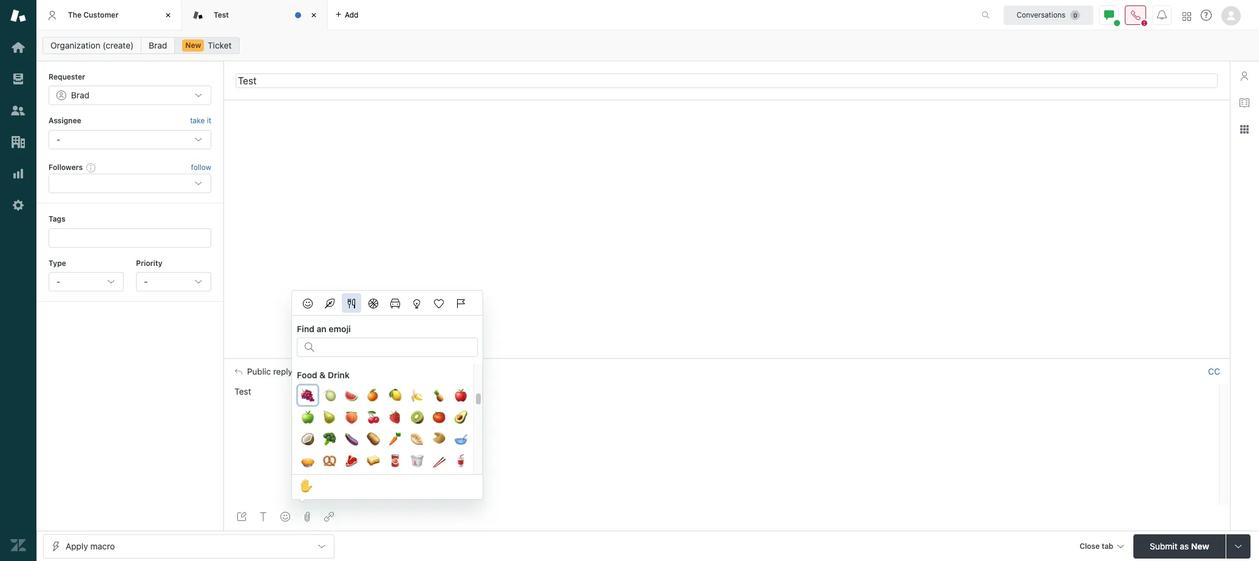 Task type: locate. For each thing, give the bounding box(es) containing it.
🥠️
[[432, 431, 446, 448]]

drink
[[328, 370, 350, 380]]

take it button
[[190, 115, 211, 127]]

test inside tab
[[214, 10, 229, 19]]

🍇️
[[301, 387, 315, 404]]

&
[[319, 370, 326, 380]]

- button down "type"
[[49, 272, 124, 291]]

0 vertical spatial test
[[214, 10, 229, 19]]

to
[[321, 366, 330, 377]]

🥨️
[[323, 452, 336, 470]]

1 - button from the left
[[49, 272, 124, 291]]

new link
[[174, 37, 240, 54]]

2 - button from the left
[[136, 272, 211, 291]]

0 horizontal spatial -
[[56, 276, 60, 287]]

insert emojis image
[[281, 512, 290, 522]]

add attachment image
[[302, 512, 312, 522]]

- down priority
[[144, 276, 148, 287]]

follow button
[[191, 162, 211, 173]]

🍌️
[[410, 387, 424, 404]]

1 horizontal spatial test
[[235, 386, 251, 397]]

main element
[[0, 0, 36, 561]]

1 - from the left
[[56, 276, 60, 287]]

✋ button
[[297, 476, 316, 498]]

tabs tab list
[[36, 0, 969, 30]]

🍉️
[[345, 387, 358, 404]]

customer context image
[[1240, 71, 1250, 81]]

1 vertical spatial test
[[235, 386, 251, 397]]

food
[[297, 370, 317, 380]]

tags
[[49, 214, 65, 224]]

0 horizontal spatial new
[[185, 41, 201, 50]]

- down "type"
[[56, 276, 60, 287]]

take
[[190, 116, 205, 125]]

cc
[[1208, 366, 1220, 377]]

the customer tab
[[36, 0, 182, 30]]

0 vertical spatial new
[[185, 41, 201, 50]]

close image
[[308, 9, 320, 21]]

get help image
[[1201, 10, 1212, 21]]

🍐️
[[323, 409, 336, 426]]

apps image
[[1240, 124, 1250, 134]]

🍒️
[[367, 409, 380, 426]]

🍊️
[[367, 387, 380, 404]]

reporting image
[[10, 166, 26, 182]]

find
[[297, 324, 314, 334]]

emoji
[[329, 324, 351, 334]]

as
[[1180, 541, 1189, 551]]

conversations button
[[1004, 5, 1094, 25]]

0 horizontal spatial - button
[[49, 272, 124, 291]]

it
[[207, 116, 211, 125]]

priority
[[136, 258, 162, 268]]

zendesk support image
[[10, 8, 26, 24]]

🍏️
[[301, 409, 315, 426]]

test inside 'public reply composer' text field
[[235, 386, 251, 397]]

🥧️
[[301, 452, 315, 470]]

new
[[185, 41, 201, 50], [1191, 541, 1209, 551]]

1 vertical spatial new
[[1191, 541, 1209, 551]]

-
[[56, 276, 60, 287], [144, 276, 148, 287]]

🍎️
[[454, 387, 468, 404]]

1 horizontal spatial -
[[144, 276, 148, 287]]

test
[[214, 10, 229, 19], [235, 386, 251, 397]]

new right as
[[1191, 541, 1209, 551]]

organization (create)
[[50, 40, 134, 50]]

(create)
[[103, 40, 134, 50]]

0 horizontal spatial test
[[214, 10, 229, 19]]

add link (cmd k) image
[[324, 512, 334, 522]]

draft mode image
[[237, 512, 247, 522]]

2 - from the left
[[144, 276, 148, 287]]

🥣️ 🥧️
[[301, 431, 468, 470]]

1 horizontal spatial - button
[[136, 272, 211, 291]]

🥝️
[[410, 409, 424, 426]]

take it
[[190, 116, 211, 125]]

- button
[[49, 272, 124, 291], [136, 272, 211, 291]]

🥪️
[[367, 452, 380, 470]]

🍍️
[[432, 387, 446, 404]]

Find an emoji field
[[319, 338, 470, 354]]

new right brad
[[185, 41, 201, 50]]

test tab
[[182, 0, 328, 30]]

🍋️
[[389, 387, 402, 404]]

type
[[49, 258, 66, 268]]

🥔️
[[367, 431, 380, 448]]

Subject field
[[236, 73, 1218, 88]]

- button down priority
[[136, 272, 211, 291]]

🥡️
[[410, 452, 424, 470]]



Task type: vqa. For each thing, say whether or not it's contained in the screenshot.
Customer context ICON
yes



Task type: describe. For each thing, give the bounding box(es) containing it.
- button for type
[[49, 272, 124, 291]]

knowledge image
[[1240, 98, 1250, 107]]

🥣️
[[454, 431, 468, 448]]

admin image
[[10, 197, 26, 213]]

- for type
[[56, 276, 60, 287]]

🥦️
[[323, 431, 336, 448]]

🥑️ 🥥️
[[301, 409, 468, 448]]

klobrad84@gmail.com image
[[341, 367, 350, 377]]

🥫️
[[389, 452, 402, 470]]

✋
[[300, 477, 313, 495]]

find an emoji
[[297, 324, 351, 334]]

- button for priority
[[136, 272, 211, 291]]

zendesk image
[[10, 537, 26, 553]]

cc button
[[1208, 366, 1220, 377]]

organization (create) button
[[43, 37, 142, 54]]

🍓️
[[389, 409, 402, 426]]

🥑️
[[454, 409, 468, 426]]

🍆️
[[345, 431, 358, 448]]

food & drink
[[297, 370, 350, 380]]

🥥️
[[301, 431, 315, 448]]

views image
[[10, 71, 26, 87]]

🍅️
[[432, 409, 446, 426]]

customer
[[83, 10, 118, 19]]

organizations image
[[10, 134, 26, 150]]

the customer
[[68, 10, 118, 19]]

secondary element
[[36, 33, 1259, 58]]

follow
[[191, 163, 211, 172]]

🥕️
[[389, 431, 402, 448]]

submit
[[1150, 541, 1178, 551]]

get started image
[[10, 39, 26, 55]]

submit as new
[[1150, 541, 1209, 551]]

new inside the secondary element
[[185, 41, 201, 50]]

1 horizontal spatial new
[[1191, 541, 1209, 551]]

🍑️
[[345, 409, 358, 426]]

organization
[[50, 40, 100, 50]]

🥤️
[[454, 452, 468, 470]]

conversations
[[1017, 10, 1066, 19]]

- for priority
[[144, 276, 148, 287]]

customers image
[[10, 103, 26, 118]]

assignee
[[49, 116, 81, 125]]

🍈️
[[323, 387, 336, 404]]

🥩️
[[345, 452, 358, 470]]

brad link
[[141, 37, 175, 54]]

zendesk products image
[[1183, 12, 1191, 20]]

brad
[[149, 40, 167, 50]]

🍎️ 🍏️
[[301, 387, 468, 426]]

🥟️
[[410, 431, 424, 448]]

the
[[68, 10, 82, 19]]

an
[[317, 324, 327, 334]]

Public reply composer text field
[[230, 385, 1216, 410]]

🥢️
[[432, 452, 446, 470]]

close image
[[162, 9, 174, 21]]

format text image
[[259, 512, 268, 522]]



